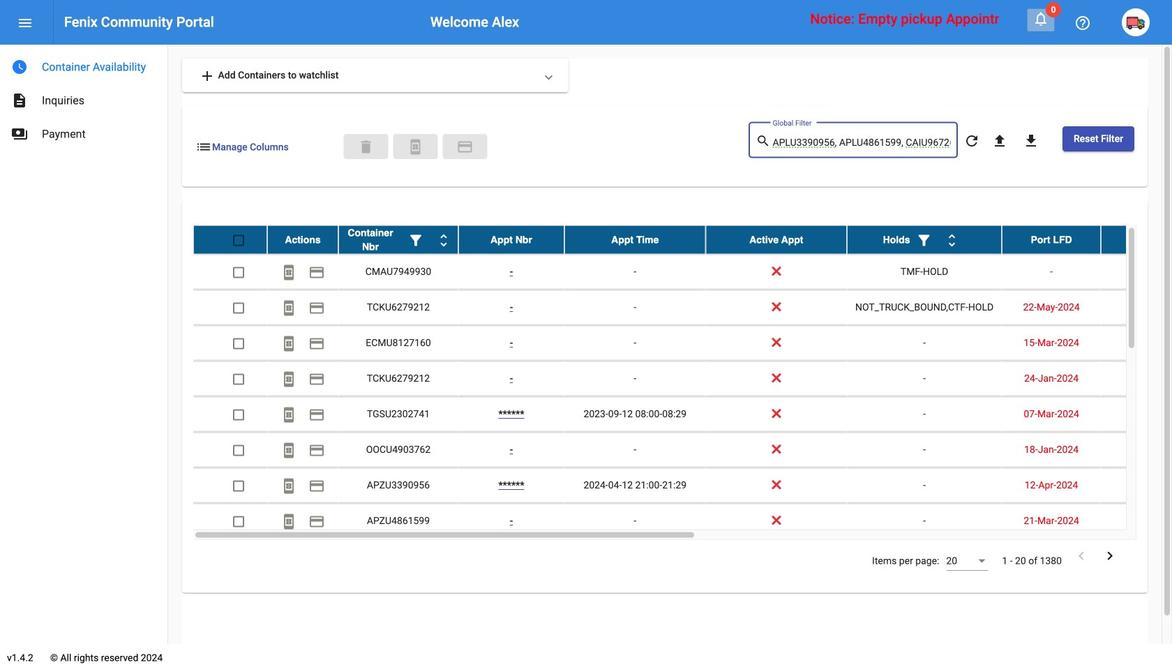 Task type: vqa. For each thing, say whether or not it's contained in the screenshot.
the 20 to the right
no



Task type: describe. For each thing, give the bounding box(es) containing it.
3 row from the top
[[193, 290, 1172, 326]]

8 column header from the left
[[1101, 226, 1172, 254]]

7 cell from the top
[[1101, 468, 1172, 503]]

3 column header from the left
[[459, 226, 565, 254]]

4 cell from the top
[[1101, 361, 1172, 396]]

7 column header from the left
[[1002, 226, 1101, 254]]

5 column header from the left
[[706, 226, 847, 254]]

1 cell from the top
[[1101, 254, 1172, 289]]

8 cell from the top
[[1101, 504, 1172, 538]]

5 row from the top
[[193, 361, 1172, 397]]

9 row from the top
[[193, 504, 1172, 539]]

6 cell from the top
[[1101, 432, 1172, 467]]

2 row from the top
[[193, 254, 1172, 290]]

4 column header from the left
[[565, 226, 706, 254]]



Task type: locate. For each thing, give the bounding box(es) containing it.
8 row from the top
[[193, 468, 1172, 504]]

3 cell from the top
[[1101, 326, 1172, 361]]

1 column header from the left
[[267, 226, 338, 254]]

5 cell from the top
[[1101, 397, 1172, 432]]

2 column header from the left
[[338, 226, 459, 254]]

1 row from the top
[[193, 226, 1172, 254]]

6 row from the top
[[193, 397, 1172, 432]]

grid
[[193, 226, 1172, 540]]

Global Watchlist Filter field
[[773, 137, 951, 148]]

row
[[193, 226, 1172, 254], [193, 254, 1172, 290], [193, 290, 1172, 326], [193, 326, 1172, 361], [193, 361, 1172, 397], [193, 397, 1172, 432], [193, 432, 1172, 468], [193, 468, 1172, 504], [193, 504, 1172, 539]]

7 row from the top
[[193, 432, 1172, 468]]

cell
[[1101, 254, 1172, 289], [1101, 290, 1172, 325], [1101, 326, 1172, 361], [1101, 361, 1172, 396], [1101, 397, 1172, 432], [1101, 432, 1172, 467], [1101, 468, 1172, 503], [1101, 504, 1172, 538]]

4 row from the top
[[193, 326, 1172, 361]]

no color image inside column header
[[916, 232, 933, 249]]

6 column header from the left
[[847, 226, 1002, 254]]

column header
[[267, 226, 338, 254], [338, 226, 459, 254], [459, 226, 565, 254], [565, 226, 706, 254], [706, 226, 847, 254], [847, 226, 1002, 254], [1002, 226, 1101, 254], [1101, 226, 1172, 254]]

delete image
[[358, 139, 374, 155]]

no color image
[[17, 15, 33, 31], [1075, 15, 1092, 31], [199, 68, 216, 84], [1023, 132, 1040, 149], [195, 139, 212, 155], [457, 139, 474, 155], [408, 232, 424, 249], [435, 232, 452, 249], [944, 232, 961, 249], [281, 300, 297, 316], [308, 300, 325, 316], [308, 335, 325, 352], [281, 371, 297, 388], [308, 371, 325, 388], [308, 478, 325, 494], [281, 513, 297, 530], [1073, 548, 1090, 564]]

navigation
[[0, 45, 167, 151]]

no color image
[[1033, 10, 1050, 27], [11, 59, 28, 75], [11, 92, 28, 109], [11, 126, 28, 142], [964, 132, 981, 149], [992, 132, 1008, 149], [756, 133, 773, 150], [407, 139, 424, 155], [916, 232, 933, 249], [281, 264, 297, 281], [308, 264, 325, 281], [281, 335, 297, 352], [281, 406, 297, 423], [308, 406, 325, 423], [281, 442, 297, 459], [308, 442, 325, 459], [281, 478, 297, 494], [308, 513, 325, 530], [1102, 548, 1119, 564]]

2 cell from the top
[[1101, 290, 1172, 325]]



